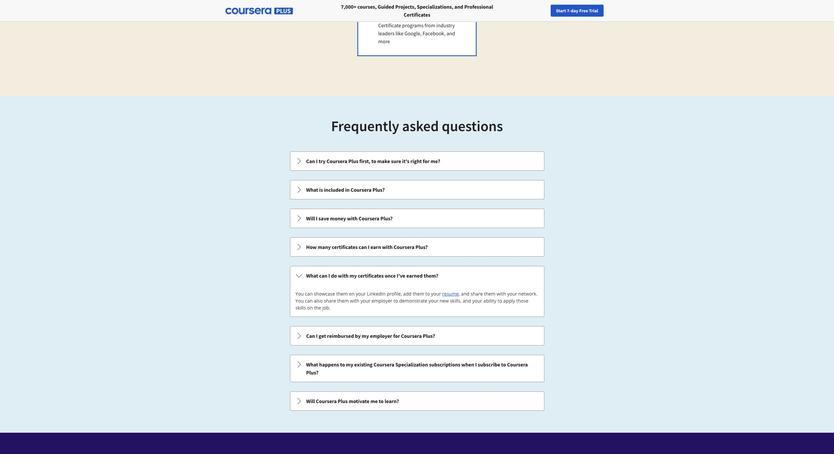 Task type: vqa. For each thing, say whether or not it's contained in the screenshot.
What happens to my existing Coursera Specialization subscriptions when I subscribe to Coursera Plus? dropdown button
yes



Task type: locate. For each thing, give the bounding box(es) containing it.
for
[[423, 158, 430, 165], [394, 333, 400, 340]]

trial
[[589, 8, 599, 14]]

3 what from the top
[[306, 362, 318, 368]]

professional inside 7,000+ courses, guided projects, specializations, and professional certificates
[[465, 3, 494, 10]]

0 horizontal spatial from
[[396, 14, 407, 21]]

will for will i save money with coursera plus?
[[306, 215, 315, 222]]

i inside what happens to my existing coursera specialization subscriptions when i subscribe to coursera plus?
[[476, 362, 477, 368]]

what is included in coursera plus?
[[306, 187, 385, 193]]

0 vertical spatial my
[[350, 273, 357, 279]]

from up facebook,
[[425, 22, 436, 29]]

resume link
[[443, 291, 459, 297]]

can left try
[[306, 158, 315, 165]]

to
[[372, 158, 377, 165], [426, 291, 430, 297], [394, 298, 398, 304], [498, 298, 502, 304], [340, 362, 345, 368], [502, 362, 506, 368], [379, 398, 384, 405]]

1 vertical spatial what
[[306, 273, 318, 279]]

2 will from the top
[[306, 398, 315, 405]]

list containing can i try coursera plus first, to make sure it's right for me?
[[289, 151, 545, 412]]

start
[[556, 8, 567, 14]]

share right ,
[[471, 291, 483, 297]]

with inside 'dropdown button'
[[338, 273, 349, 279]]

1 vertical spatial share
[[324, 298, 336, 304]]

to up demonstrate
[[426, 291, 430, 297]]

my for employer
[[362, 333, 369, 340]]

and
[[455, 3, 464, 10], [447, 30, 455, 37], [461, 291, 470, 297], [463, 298, 471, 304]]

share up job.
[[324, 298, 336, 304]]

0 horizontal spatial share
[[324, 298, 336, 304]]

1 will from the top
[[306, 215, 315, 222]]

0 vertical spatial what
[[306, 187, 318, 193]]

with right 'money'
[[347, 215, 358, 222]]

list
[[289, 151, 545, 412]]

i
[[316, 158, 318, 165], [316, 215, 318, 222], [368, 244, 370, 251], [329, 273, 330, 279], [316, 333, 318, 340], [476, 362, 477, 368]]

specializations,
[[417, 3, 454, 10]]

will coursera plus motivate me to learn? button
[[290, 392, 544, 411]]

0 horizontal spatial more
[[379, 38, 390, 45]]

i left get
[[316, 333, 318, 340]]

what left is
[[306, 187, 318, 193]]

profile,
[[387, 291, 402, 297]]

google,
[[405, 30, 422, 37]]

1 vertical spatial more
[[379, 38, 390, 45]]

reimbursed
[[327, 333, 354, 340]]

coursera plus image
[[225, 8, 293, 14]]

my inside can i get reimbursed by my employer for coursera plus? dropdown button
[[362, 333, 369, 340]]

15
[[432, 14, 437, 21]]

i inside 'dropdown button'
[[329, 273, 330, 279]]

0 horizontal spatial on
[[307, 305, 313, 311]]

1 vertical spatial plus
[[338, 398, 348, 405]]

2 vertical spatial my
[[346, 362, 354, 368]]

my left existing
[[346, 362, 354, 368]]

with right do
[[338, 273, 349, 279]]

1 horizontal spatial for
[[423, 158, 430, 165]]

2 vertical spatial what
[[306, 362, 318, 368]]

professional inside choose from more than 15 professional certificate programs from industry leaders like google, facebook, and more
[[439, 14, 466, 21]]

employer
[[372, 298, 393, 304], [370, 333, 393, 340]]

1 vertical spatial professional
[[439, 14, 466, 21]]

1 vertical spatial my
[[362, 333, 369, 340]]

your up new
[[431, 291, 441, 297]]

you inside , and share them with your network. you can also share them with your employer to demonstrate your new skills, and your ability to apply those skills on the job.
[[296, 298, 304, 304]]

certificates
[[332, 244, 358, 251], [358, 273, 384, 279]]

and right ,
[[461, 291, 470, 297]]

for up specialization
[[394, 333, 400, 340]]

plus? inside 'will i save money with coursera plus?' dropdown button
[[381, 215, 393, 222]]

employer right 'by'
[[370, 333, 393, 340]]

them up demonstrate
[[413, 291, 425, 297]]

frequently
[[331, 117, 400, 135]]

happens
[[319, 362, 339, 368]]

my
[[350, 273, 357, 279], [362, 333, 369, 340], [346, 362, 354, 368]]

your left new
[[429, 298, 439, 304]]

can inside dropdown button
[[306, 333, 315, 340]]

and down industry
[[447, 30, 455, 37]]

apply
[[504, 298, 516, 304]]

how
[[306, 244, 317, 251]]

start 7-day free trial
[[556, 8, 599, 14]]

0 vertical spatial more
[[408, 14, 420, 21]]

your left ability
[[473, 298, 483, 304]]

plus left motivate at the bottom left of the page
[[338, 398, 348, 405]]

0 vertical spatial employer
[[372, 298, 393, 304]]

to right subscribe
[[502, 362, 506, 368]]

1 vertical spatial can
[[306, 333, 315, 340]]

them right showcase
[[337, 291, 348, 297]]

many
[[318, 244, 331, 251]]

than
[[421, 14, 431, 21]]

can left the earn
[[359, 244, 367, 251]]

to right first,
[[372, 158, 377, 165]]

your down linkedin
[[361, 298, 371, 304]]

1 vertical spatial from
[[425, 22, 436, 29]]

coursera right the earn
[[394, 244, 415, 251]]

your up 'apply'
[[508, 291, 518, 297]]

what left do
[[306, 273, 318, 279]]

can left "also"
[[305, 298, 313, 304]]

1 vertical spatial on
[[307, 305, 313, 311]]

on inside , and share them with your network. you can also share them with your employer to demonstrate your new skills, and your ability to apply those skills on the job.
[[307, 305, 313, 311]]

with up 'apply'
[[497, 291, 506, 297]]

can
[[359, 244, 367, 251], [319, 273, 328, 279], [305, 291, 313, 297], [305, 298, 313, 304]]

leaders
[[379, 30, 395, 37]]

what left happens
[[306, 362, 318, 368]]

linkedin
[[367, 291, 386, 297]]

what happens to my existing coursera specialization subscriptions when i subscribe to coursera plus?
[[306, 362, 528, 376]]

0 vertical spatial professional
[[465, 3, 494, 10]]

1 vertical spatial will
[[306, 398, 315, 405]]

can inside 'dropdown button'
[[319, 273, 328, 279]]

can i get reimbursed by my employer for coursera plus? button
[[290, 327, 544, 346]]

from down projects, on the left
[[396, 14, 407, 21]]

can
[[306, 158, 315, 165], [306, 333, 315, 340]]

try
[[319, 158, 326, 165]]

on left the
[[307, 305, 313, 311]]

for left me?
[[423, 158, 430, 165]]

certificates inside 'dropdown button'
[[358, 273, 384, 279]]

your
[[356, 291, 366, 297], [431, 291, 441, 297], [508, 291, 518, 297], [361, 298, 371, 304], [429, 298, 439, 304], [473, 298, 483, 304]]

my right 'by'
[[362, 333, 369, 340]]

0 vertical spatial for
[[423, 158, 430, 165]]

1 horizontal spatial on
[[349, 291, 355, 297]]

1 vertical spatial certificates
[[358, 273, 384, 279]]

more down leaders
[[379, 38, 390, 45]]

and up industry
[[455, 3, 464, 10]]

on left linkedin
[[349, 291, 355, 297]]

0 vertical spatial can
[[306, 158, 315, 165]]

1 what from the top
[[306, 187, 318, 193]]

can left get
[[306, 333, 315, 340]]

plus? inside what happens to my existing coursera specialization subscriptions when i subscribe to coursera plus?
[[306, 370, 319, 376]]

them
[[337, 291, 348, 297], [413, 291, 425, 297], [484, 291, 496, 297], [338, 298, 349, 304]]

employer down you can showcase them on your linkedin profile, add them to your resume
[[372, 298, 393, 304]]

1 can from the top
[[306, 158, 315, 165]]

1 horizontal spatial share
[[471, 291, 483, 297]]

0 vertical spatial plus
[[349, 158, 359, 165]]

will
[[306, 215, 315, 222], [306, 398, 315, 405]]

my inside "what can i do with my certificates once i've earned them?" 'dropdown button'
[[350, 273, 357, 279]]

like
[[396, 30, 404, 37]]

from
[[396, 14, 407, 21], [425, 22, 436, 29]]

can inside dropdown button
[[359, 244, 367, 251]]

i right when
[[476, 362, 477, 368]]

to right happens
[[340, 362, 345, 368]]

with
[[347, 215, 358, 222], [382, 244, 393, 251], [338, 273, 349, 279], [497, 291, 506, 297], [350, 298, 360, 304]]

with inside dropdown button
[[347, 215, 358, 222]]

1 vertical spatial employer
[[370, 333, 393, 340]]

0 vertical spatial from
[[396, 14, 407, 21]]

choose
[[379, 14, 395, 21]]

programs
[[403, 22, 424, 29]]

when
[[462, 362, 475, 368]]

i left the earn
[[368, 244, 370, 251]]

money
[[330, 215, 346, 222]]

0 horizontal spatial for
[[394, 333, 400, 340]]

2 what from the top
[[306, 273, 318, 279]]

i left save
[[316, 215, 318, 222]]

what can i do with my certificates once i've earned them?
[[306, 273, 439, 279]]

can for can i get reimbursed by my employer for coursera plus?
[[306, 333, 315, 340]]

with right the earn
[[382, 244, 393, 251]]

coursera right subscribe
[[508, 362, 528, 368]]

,
[[459, 291, 460, 297]]

professional
[[465, 3, 494, 10], [439, 14, 466, 21]]

certificates up linkedin
[[358, 273, 384, 279]]

will i save money with coursera plus? button
[[290, 209, 544, 228]]

plus
[[349, 158, 359, 165], [338, 398, 348, 405]]

i left do
[[329, 273, 330, 279]]

showcase
[[314, 291, 335, 297]]

more
[[408, 14, 420, 21], [379, 38, 390, 45]]

coursera
[[327, 158, 348, 165], [351, 187, 372, 193], [359, 215, 380, 222], [394, 244, 415, 251], [401, 333, 422, 340], [374, 362, 395, 368], [508, 362, 528, 368], [316, 398, 337, 405]]

1 vertical spatial for
[[394, 333, 400, 340]]

plus?
[[373, 187, 385, 193], [381, 215, 393, 222], [416, 244, 428, 251], [423, 333, 435, 340], [306, 370, 319, 376]]

choose from more than 15 professional certificate programs from industry leaders like google, facebook, and more
[[379, 14, 466, 45]]

can inside , and share them with your network. you can also share them with your employer to demonstrate your new skills, and your ability to apply those skills on the job.
[[305, 298, 313, 304]]

0 vertical spatial certificates
[[332, 244, 358, 251]]

plus? inside what is included in coursera plus? dropdown button
[[373, 187, 385, 193]]

by
[[355, 333, 361, 340]]

motivate
[[349, 398, 370, 405]]

start 7-day free trial button
[[551, 5, 604, 17]]

1 you from the top
[[296, 291, 304, 297]]

can inside dropdown button
[[306, 158, 315, 165]]

coursera right try
[[327, 158, 348, 165]]

earn
[[371, 244, 381, 251]]

with for what can i do with my certificates once i've earned them?
[[338, 273, 349, 279]]

certificates inside dropdown button
[[332, 244, 358, 251]]

how many certificates can i earn with coursera plus? button
[[290, 238, 544, 257]]

get
[[319, 333, 326, 340]]

what inside what happens to my existing coursera specialization subscriptions when i subscribe to coursera plus?
[[306, 362, 318, 368]]

my right do
[[350, 273, 357, 279]]

1 vertical spatial you
[[296, 298, 304, 304]]

included
[[324, 187, 344, 193]]

0 vertical spatial you
[[296, 291, 304, 297]]

save
[[319, 215, 329, 222]]

2 you from the top
[[296, 298, 304, 304]]

add
[[404, 291, 412, 297]]

, and share them with your network. you can also share them with your employer to demonstrate your new skills, and your ability to apply those skills on the job.
[[296, 291, 538, 311]]

certificates right 'many'
[[332, 244, 358, 251]]

what inside 'dropdown button'
[[306, 273, 318, 279]]

None search field
[[92, 4, 252, 17]]

with inside dropdown button
[[382, 244, 393, 251]]

2 can from the top
[[306, 333, 315, 340]]

0 vertical spatial will
[[306, 215, 315, 222]]

to left 'apply'
[[498, 298, 502, 304]]

projects,
[[396, 3, 416, 10]]

do
[[331, 273, 337, 279]]

can left do
[[319, 273, 328, 279]]

plus left first,
[[349, 158, 359, 165]]

1 horizontal spatial more
[[408, 14, 420, 21]]

more up programs
[[408, 14, 420, 21]]



Task type: describe. For each thing, give the bounding box(es) containing it.
facebook,
[[423, 30, 446, 37]]

me
[[371, 398, 378, 405]]

7-
[[567, 8, 571, 14]]

certificate
[[379, 22, 401, 29]]

free
[[580, 8, 589, 14]]

specialization
[[396, 362, 428, 368]]

with for , and share them with your network. you can also share them with your employer to demonstrate your new skills, and your ability to apply those skills on the job.
[[497, 291, 506, 297]]

in
[[345, 187, 350, 193]]

guided
[[378, 3, 395, 10]]

employer inside , and share them with your network. you can also share them with your employer to demonstrate your new skills, and your ability to apply those skills on the job.
[[372, 298, 393, 304]]

resume
[[443, 291, 459, 297]]

first,
[[360, 158, 371, 165]]

skills
[[296, 305, 306, 311]]

to down profile, at the bottom of the page
[[394, 298, 398, 304]]

with for will i save money with coursera plus?
[[347, 215, 358, 222]]

plus? inside how many certificates can i earn with coursera plus? dropdown button
[[416, 244, 428, 251]]

my inside what happens to my existing coursera specialization subscriptions when i subscribe to coursera plus?
[[346, 362, 354, 368]]

coursera right existing
[[374, 362, 395, 368]]

demonstrate
[[400, 298, 428, 304]]

can for can i try coursera plus first, to make sure it's right for me?
[[306, 158, 315, 165]]

them?
[[424, 273, 439, 279]]

employer inside dropdown button
[[370, 333, 393, 340]]

what for what can i do with my certificates once i've earned them?
[[306, 273, 318, 279]]

what for what happens to my existing coursera specialization subscriptions when i subscribe to coursera plus?
[[306, 362, 318, 368]]

will i save money with coursera plus?
[[306, 215, 393, 222]]

0 horizontal spatial plus
[[338, 398, 348, 405]]

network.
[[519, 291, 538, 297]]

them up ability
[[484, 291, 496, 297]]

coursera left motivate at the bottom left of the page
[[316, 398, 337, 405]]

what happens to my existing coursera specialization subscriptions when i subscribe to coursera plus? button
[[290, 356, 544, 382]]

day
[[571, 8, 579, 14]]

can i get reimbursed by my employer for coursera plus?
[[306, 333, 435, 340]]

to right me on the left
[[379, 398, 384, 405]]

the
[[314, 305, 321, 311]]

how many certificates can i earn with coursera plus?
[[306, 244, 428, 251]]

i left try
[[316, 158, 318, 165]]

asked
[[402, 117, 439, 135]]

0 vertical spatial on
[[349, 291, 355, 297]]

for inside dropdown button
[[423, 158, 430, 165]]

skills,
[[450, 298, 462, 304]]

subscribe
[[478, 362, 501, 368]]

1 horizontal spatial plus
[[349, 158, 359, 165]]

certificates
[[404, 11, 431, 18]]

also
[[314, 298, 323, 304]]

those
[[517, 298, 529, 304]]

you can showcase them on your linkedin profile, add them to your resume
[[296, 291, 459, 297]]

can i try coursera plus first, to make sure it's right for me?
[[306, 158, 441, 165]]

for inside dropdown button
[[394, 333, 400, 340]]

job.
[[323, 305, 331, 311]]

me?
[[431, 158, 441, 165]]

can left showcase
[[305, 291, 313, 297]]

right
[[411, 158, 422, 165]]

learn?
[[385, 398, 399, 405]]

0 vertical spatial share
[[471, 291, 483, 297]]

questions
[[442, 117, 503, 135]]

industry
[[437, 22, 455, 29]]

them right "also"
[[338, 298, 349, 304]]

frequently asked questions
[[331, 117, 503, 135]]

with down you can showcase them on your linkedin profile, add them to your resume
[[350, 298, 360, 304]]

i've
[[397, 273, 406, 279]]

and inside 7,000+ courses, guided projects, specializations, and professional certificates
[[455, 3, 464, 10]]

it's
[[402, 158, 410, 165]]

coursera up how many certificates can i earn with coursera plus?
[[359, 215, 380, 222]]

my for certificates
[[350, 273, 357, 279]]

plus? inside can i get reimbursed by my employer for coursera plus? dropdown button
[[423, 333, 435, 340]]

new
[[440, 298, 449, 304]]

existing
[[355, 362, 373, 368]]

what for what is included in coursera plus?
[[306, 187, 318, 193]]

sure
[[391, 158, 401, 165]]

will for will coursera plus motivate me to learn?
[[306, 398, 315, 405]]

once
[[385, 273, 396, 279]]

ability
[[484, 298, 497, 304]]

and right "skills," on the right bottom
[[463, 298, 471, 304]]

your left linkedin
[[356, 291, 366, 297]]

can i try coursera plus first, to make sure it's right for me? button
[[290, 152, 544, 171]]

what is included in coursera plus? button
[[290, 181, 544, 199]]

and inside choose from more than 15 professional certificate programs from industry leaders like google, facebook, and more
[[447, 30, 455, 37]]

what can i do with my certificates once i've earned them? button
[[290, 267, 544, 285]]

7,000+
[[341, 3, 357, 10]]

7,000+ courses, guided projects, specializations, and professional certificates
[[341, 3, 494, 18]]

courses,
[[358, 3, 377, 10]]

will coursera plus motivate me to learn?
[[306, 398, 399, 405]]

earned
[[407, 273, 423, 279]]

coursera up specialization
[[401, 333, 422, 340]]

is
[[319, 187, 323, 193]]

1 horizontal spatial from
[[425, 22, 436, 29]]

subscriptions
[[429, 362, 461, 368]]

make
[[378, 158, 390, 165]]

coursera right in
[[351, 187, 372, 193]]



